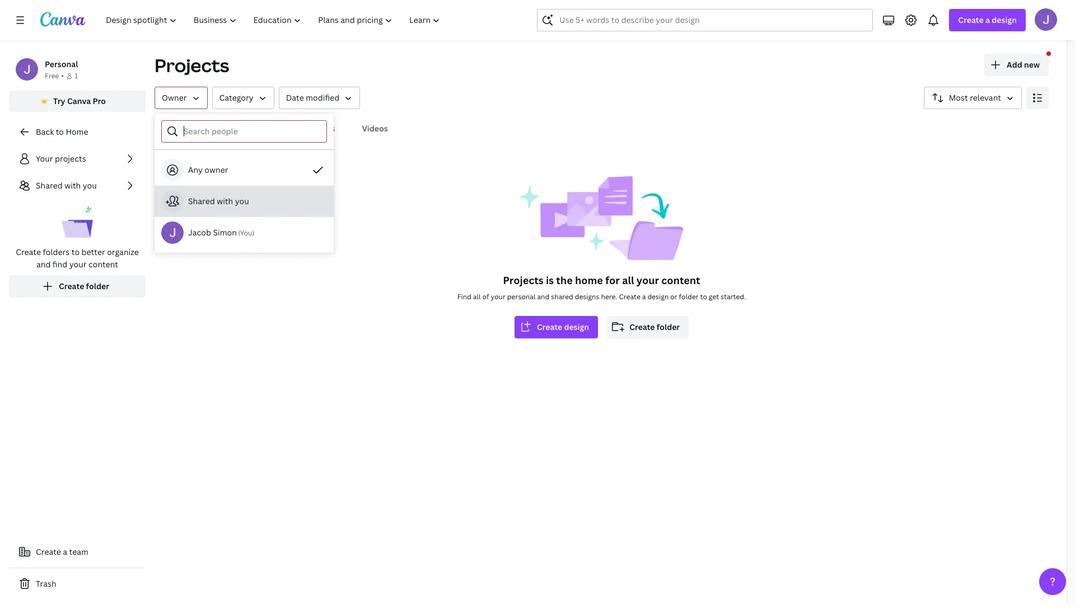 Task type: vqa. For each thing, say whether or not it's contained in the screenshot.
Business Cards link
no



Task type: describe. For each thing, give the bounding box(es) containing it.
Date modified button
[[279, 87, 360, 109]]

shared with you option
[[155, 186, 334, 217]]

your
[[36, 153, 53, 164]]

personal
[[45, 59, 78, 69]]

you for 'shared with you' button
[[235, 196, 249, 207]]

to inside projects is the home for all your content find all of your personal and shared designs here. create a design or folder to get started.
[[700, 292, 707, 302]]

•
[[61, 71, 64, 81]]

or
[[670, 292, 677, 302]]

design inside dropdown button
[[992, 15, 1017, 25]]

team
[[69, 547, 88, 558]]

a inside projects is the home for all your content find all of your personal and shared designs here. create a design or folder to get started.
[[642, 292, 646, 302]]

you
[[240, 228, 252, 238]]

a for team
[[63, 547, 67, 558]]

create a design
[[958, 15, 1017, 25]]

videos button
[[357, 118, 392, 139]]

Search people search field
[[184, 121, 320, 142]]

owner
[[162, 92, 187, 103]]

(
[[238, 228, 240, 238]]

your projects link
[[9, 148, 146, 170]]

Owner button
[[155, 87, 207, 109]]

of
[[482, 292, 489, 302]]

folders button
[[192, 118, 229, 139]]

here.
[[601, 292, 617, 302]]

any
[[188, 165, 203, 175]]

modified
[[306, 92, 339, 103]]

create inside projects is the home for all your content find all of your personal and shared designs here. create a design or folder to get started.
[[619, 292, 640, 302]]

any owner
[[188, 165, 228, 175]]

your projects
[[36, 153, 86, 164]]

create inside create folders to better organize and find your content
[[16, 247, 41, 258]]

trash
[[36, 579, 56, 590]]

new
[[1024, 59, 1040, 70]]

create a team
[[36, 547, 88, 558]]

find
[[53, 259, 67, 270]]

most
[[949, 92, 968, 103]]

folders
[[43, 247, 70, 258]]

shared
[[551, 292, 573, 302]]

organize
[[107, 247, 139, 258]]

date modified
[[286, 92, 339, 103]]

is
[[546, 274, 554, 287]]

designs
[[575, 292, 599, 302]]

find
[[457, 292, 471, 302]]

create design
[[537, 322, 589, 333]]

trash link
[[9, 573, 146, 596]]

all button
[[155, 118, 174, 139]]

started.
[[721, 292, 746, 302]]

1 vertical spatial your
[[636, 274, 659, 287]]

date
[[286, 92, 304, 103]]

back to home link
[[9, 121, 146, 143]]

you for shared with you link
[[83, 180, 97, 191]]

2 vertical spatial your
[[491, 292, 506, 302]]

0 horizontal spatial to
[[56, 127, 64, 137]]

back to home
[[36, 127, 88, 137]]

create a team button
[[9, 541, 146, 564]]

content inside create folders to better organize and find your content
[[88, 259, 118, 270]]

folder inside projects is the home for all your content find all of your personal and shared designs here. create a design or folder to get started.
[[679, 292, 699, 302]]

jacob
[[188, 227, 211, 238]]

try canva pro button
[[9, 91, 146, 112]]

create inside the create design button
[[537, 322, 562, 333]]

any owner button
[[155, 155, 334, 186]]

a for design
[[985, 15, 990, 25]]

)
[[252, 228, 254, 238]]

shared with you for 'shared with you' button
[[188, 196, 249, 207]]

design inside button
[[564, 322, 589, 333]]

folders
[[196, 123, 225, 134]]

Sort by button
[[924, 87, 1022, 109]]

videos
[[362, 123, 388, 134]]

home
[[66, 127, 88, 137]]

folder for the leftmost create folder button
[[86, 281, 109, 292]]

free •
[[45, 71, 64, 81]]



Task type: locate. For each thing, give the bounding box(es) containing it.
1 horizontal spatial create folder button
[[607, 316, 689, 339]]

2 horizontal spatial your
[[636, 274, 659, 287]]

1 vertical spatial a
[[642, 292, 646, 302]]

1 horizontal spatial content
[[661, 274, 700, 287]]

try canva pro
[[53, 96, 106, 106]]

2 vertical spatial a
[[63, 547, 67, 558]]

a left or
[[642, 292, 646, 302]]

a left the team
[[63, 547, 67, 558]]

shared with you inside shared with you link
[[36, 180, 97, 191]]

with for shared with you link
[[64, 180, 81, 191]]

1 horizontal spatial to
[[72, 247, 80, 258]]

add new
[[1007, 59, 1040, 70]]

shared with you
[[36, 180, 97, 191], [188, 196, 249, 207]]

all
[[622, 274, 634, 287], [473, 292, 481, 302]]

0 horizontal spatial a
[[63, 547, 67, 558]]

images button
[[304, 118, 340, 139]]

get
[[709, 292, 719, 302]]

1 vertical spatial design
[[647, 292, 669, 302]]

better
[[81, 247, 105, 258]]

0 vertical spatial shared
[[36, 180, 63, 191]]

back
[[36, 127, 54, 137]]

projects is the home for all your content find all of your personal and shared designs here. create a design or folder to get started.
[[457, 274, 746, 302]]

1 horizontal spatial create folder
[[629, 322, 680, 333]]

create folder button
[[9, 275, 146, 298], [607, 316, 689, 339]]

to
[[56, 127, 64, 137], [72, 247, 80, 258], [700, 292, 707, 302]]

list containing your projects
[[9, 148, 146, 298]]

try
[[53, 96, 65, 106]]

owner
[[205, 165, 228, 175]]

create folder button down find
[[9, 275, 146, 298]]

category
[[219, 92, 253, 103]]

with inside 'shared with you' button
[[217, 196, 233, 207]]

all
[[159, 123, 169, 134]]

your right find
[[69, 259, 87, 270]]

0 vertical spatial design
[[992, 15, 1017, 25]]

0 horizontal spatial projects
[[155, 53, 229, 77]]

add new button
[[984, 54, 1049, 76]]

0 vertical spatial all
[[622, 274, 634, 287]]

with up simon
[[217, 196, 233, 207]]

you down the any owner option
[[235, 196, 249, 207]]

shared with you inside 'shared with you' button
[[188, 196, 249, 207]]

folder down or
[[657, 322, 680, 333]]

folder inside list
[[86, 281, 109, 292]]

folder
[[86, 281, 109, 292], [679, 292, 699, 302], [657, 322, 680, 333]]

simon
[[213, 227, 237, 238]]

0 vertical spatial to
[[56, 127, 64, 137]]

0 vertical spatial content
[[88, 259, 118, 270]]

you
[[83, 180, 97, 191], [235, 196, 249, 207]]

the
[[556, 274, 573, 287]]

projects for projects is the home for all your content find all of your personal and shared designs here. create a design or folder to get started.
[[503, 274, 543, 287]]

list box containing any owner
[[155, 155, 334, 249]]

1 vertical spatial to
[[72, 247, 80, 258]]

2 vertical spatial folder
[[657, 322, 680, 333]]

a
[[985, 15, 990, 25], [642, 292, 646, 302], [63, 547, 67, 558]]

1 vertical spatial create folder
[[629, 322, 680, 333]]

0 horizontal spatial you
[[83, 180, 97, 191]]

shared with you down owner on the left of page
[[188, 196, 249, 207]]

shared down your
[[36, 180, 63, 191]]

1 vertical spatial shared with you
[[188, 196, 249, 207]]

shared with you button
[[155, 186, 334, 217]]

projects for projects
[[155, 53, 229, 77]]

0 vertical spatial your
[[69, 259, 87, 270]]

0 vertical spatial folder
[[86, 281, 109, 292]]

shared for 'shared with you' button
[[188, 196, 215, 207]]

folder for the bottommost create folder button
[[657, 322, 680, 333]]

shared with you for shared with you link
[[36, 180, 97, 191]]

0 vertical spatial with
[[64, 180, 81, 191]]

1 vertical spatial and
[[537, 292, 549, 302]]

jacob simon option
[[155, 217, 334, 249]]

0 horizontal spatial your
[[69, 259, 87, 270]]

relevant
[[970, 92, 1001, 103]]

2 vertical spatial to
[[700, 292, 707, 302]]

images
[[308, 123, 335, 134]]

0 horizontal spatial with
[[64, 180, 81, 191]]

1 vertical spatial with
[[217, 196, 233, 207]]

with
[[64, 180, 81, 191], [217, 196, 233, 207]]

your right of
[[491, 292, 506, 302]]

1 vertical spatial all
[[473, 292, 481, 302]]

0 horizontal spatial create folder
[[59, 281, 109, 292]]

1 horizontal spatial shared
[[188, 196, 215, 207]]

shared up the jacob
[[188, 196, 215, 207]]

0 horizontal spatial content
[[88, 259, 118, 270]]

0 vertical spatial shared with you
[[36, 180, 97, 191]]

with inside shared with you link
[[64, 180, 81, 191]]

you down your projects link
[[83, 180, 97, 191]]

content down better in the top left of the page
[[88, 259, 118, 270]]

a inside dropdown button
[[985, 15, 990, 25]]

to left get
[[700, 292, 707, 302]]

1 vertical spatial shared
[[188, 196, 215, 207]]

a up add new dropdown button
[[985, 15, 990, 25]]

1 vertical spatial folder
[[679, 292, 699, 302]]

projects
[[55, 153, 86, 164]]

pro
[[93, 96, 106, 106]]

shared with you link
[[9, 175, 146, 197]]

1 vertical spatial content
[[661, 274, 700, 287]]

your
[[69, 259, 87, 270], [636, 274, 659, 287], [491, 292, 506, 302]]

and inside projects is the home for all your content find all of your personal and shared designs here. create a design or folder to get started.
[[537, 292, 549, 302]]

create design button
[[514, 316, 598, 339]]

to right back
[[56, 127, 64, 137]]

0 vertical spatial create folder
[[59, 281, 109, 292]]

for
[[605, 274, 620, 287]]

create folder down create folders to better organize and find your content
[[59, 281, 109, 292]]

with down projects
[[64, 180, 81, 191]]

Search search field
[[560, 10, 851, 31]]

0 vertical spatial projects
[[155, 53, 229, 77]]

1 horizontal spatial your
[[491, 292, 506, 302]]

list
[[9, 148, 146, 298]]

any owner option
[[155, 155, 334, 186]]

all left of
[[473, 292, 481, 302]]

most relevant
[[949, 92, 1001, 103]]

content inside projects is the home for all your content find all of your personal and shared designs here. create a design or folder to get started.
[[661, 274, 700, 287]]

projects up owner 'button'
[[155, 53, 229, 77]]

0 horizontal spatial shared
[[36, 180, 63, 191]]

1 horizontal spatial with
[[217, 196, 233, 207]]

and left find
[[36, 259, 51, 270]]

create folder down or
[[629, 322, 680, 333]]

1
[[74, 71, 78, 81]]

create a design button
[[949, 9, 1026, 31]]

design left jacob simon icon
[[992, 15, 1017, 25]]

content up or
[[661, 274, 700, 287]]

1 horizontal spatial you
[[235, 196, 249, 207]]

add
[[1007, 59, 1022, 70]]

0 horizontal spatial shared with you
[[36, 180, 97, 191]]

jacob simon ( you )
[[188, 227, 254, 238]]

canva
[[67, 96, 91, 106]]

projects inside projects is the home for all your content find all of your personal and shared designs here. create a design or folder to get started.
[[503, 274, 543, 287]]

all right "for"
[[622, 274, 634, 287]]

content
[[88, 259, 118, 270], [661, 274, 700, 287]]

create folder
[[59, 281, 109, 292], [629, 322, 680, 333]]

1 vertical spatial you
[[235, 196, 249, 207]]

a inside button
[[63, 547, 67, 558]]

shared for shared with you link
[[36, 180, 63, 191]]

your inside create folders to better organize and find your content
[[69, 259, 87, 270]]

create inside create a design dropdown button
[[958, 15, 984, 25]]

2 horizontal spatial design
[[992, 15, 1017, 25]]

shared
[[36, 180, 63, 191], [188, 196, 215, 207]]

0 horizontal spatial and
[[36, 259, 51, 270]]

jacob simon image
[[1035, 8, 1057, 31]]

shared with you down projects
[[36, 180, 97, 191]]

you inside button
[[235, 196, 249, 207]]

0 vertical spatial create folder button
[[9, 275, 146, 298]]

1 vertical spatial projects
[[503, 274, 543, 287]]

0 vertical spatial and
[[36, 259, 51, 270]]

1 horizontal spatial projects
[[503, 274, 543, 287]]

1 horizontal spatial shared with you
[[188, 196, 249, 207]]

list box
[[155, 155, 334, 249]]

design down the designs
[[564, 322, 589, 333]]

0 horizontal spatial create folder button
[[9, 275, 146, 298]]

create
[[958, 15, 984, 25], [16, 247, 41, 258], [59, 281, 84, 292], [619, 292, 640, 302], [537, 322, 562, 333], [629, 322, 655, 333], [36, 547, 61, 558]]

design
[[992, 15, 1017, 25], [647, 292, 669, 302], [564, 322, 589, 333]]

None search field
[[537, 9, 873, 31]]

0 vertical spatial a
[[985, 15, 990, 25]]

design inside projects is the home for all your content find all of your personal and shared designs here. create a design or folder to get started.
[[647, 292, 669, 302]]

shared inside 'shared with you' button
[[188, 196, 215, 207]]

1 horizontal spatial a
[[642, 292, 646, 302]]

to left better in the top left of the page
[[72, 247, 80, 258]]

2 vertical spatial design
[[564, 322, 589, 333]]

projects
[[155, 53, 229, 77], [503, 274, 543, 287]]

folder down better in the top left of the page
[[86, 281, 109, 292]]

and down is
[[537, 292, 549, 302]]

Category button
[[212, 87, 274, 109]]

with for 'shared with you' button
[[217, 196, 233, 207]]

you inside list
[[83, 180, 97, 191]]

home
[[575, 274, 603, 287]]

and
[[36, 259, 51, 270], [537, 292, 549, 302]]

2 horizontal spatial a
[[985, 15, 990, 25]]

create inside create a team button
[[36, 547, 61, 558]]

0 horizontal spatial all
[[473, 292, 481, 302]]

personal
[[507, 292, 536, 302]]

top level navigation element
[[99, 9, 450, 31]]

1 horizontal spatial design
[[647, 292, 669, 302]]

and inside create folders to better organize and find your content
[[36, 259, 51, 270]]

1 horizontal spatial and
[[537, 292, 549, 302]]

design left or
[[647, 292, 669, 302]]

1 vertical spatial create folder button
[[607, 316, 689, 339]]

create folders to better organize and find your content
[[16, 247, 139, 270]]

0 vertical spatial you
[[83, 180, 97, 191]]

create folder button down or
[[607, 316, 689, 339]]

free
[[45, 71, 59, 81]]

your right "for"
[[636, 274, 659, 287]]

0 horizontal spatial design
[[564, 322, 589, 333]]

folder right or
[[679, 292, 699, 302]]

shared inside shared with you link
[[36, 180, 63, 191]]

2 horizontal spatial to
[[700, 292, 707, 302]]

to inside create folders to better organize and find your content
[[72, 247, 80, 258]]

1 horizontal spatial all
[[622, 274, 634, 287]]

projects up personal
[[503, 274, 543, 287]]



